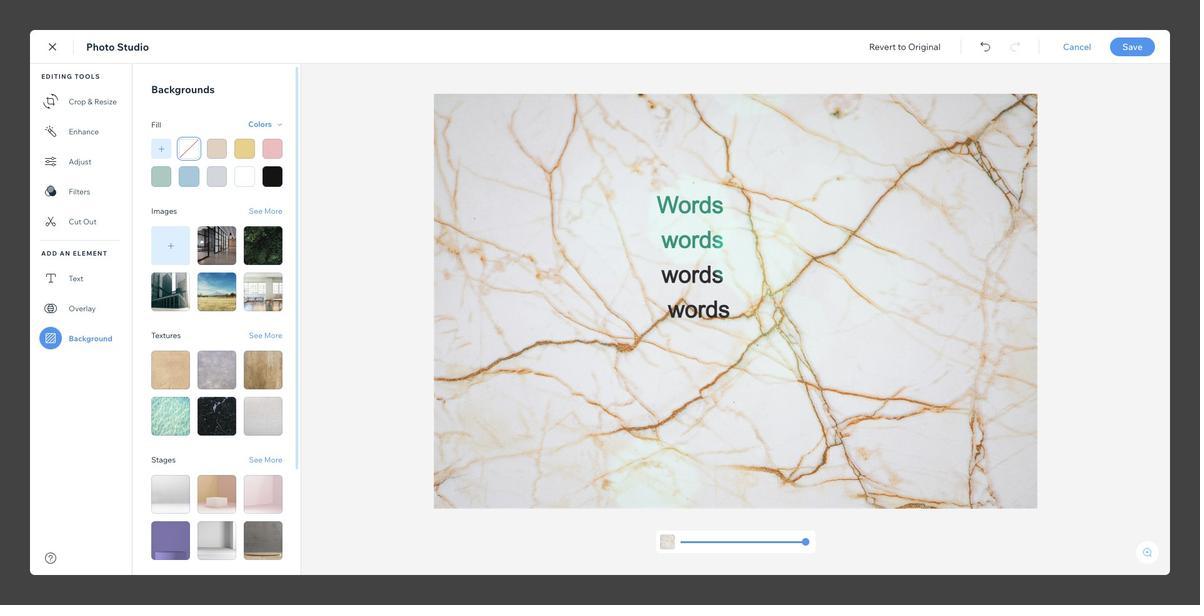Task type: describe. For each thing, give the bounding box(es) containing it.
tags
[[20, 317, 36, 326]]

monetize
[[12, 369, 44, 379]]

save
[[973, 41, 993, 53]]

tags button
[[17, 289, 39, 326]]

preview
[[1041, 42, 1073, 53]]

translate button
[[12, 394, 44, 431]]

add
[[21, 107, 35, 116]]

publish button
[[1092, 37, 1158, 57]]

Add a Catchy Title text field
[[392, 116, 841, 139]]

menu containing add
[[0, 71, 56, 439]]

publish
[[1109, 41, 1140, 53]]

seo button
[[17, 184, 39, 221]]



Task type: locate. For each thing, give the bounding box(es) containing it.
notes
[[1148, 76, 1172, 87]]

preview button
[[1041, 42, 1073, 53]]

save button
[[958, 41, 1009, 53]]

monetize button
[[12, 341, 44, 379]]

notes button
[[1125, 73, 1176, 90]]

add button
[[17, 79, 39, 116]]

settings button
[[13, 131, 42, 169]]

categories
[[9, 264, 47, 274]]

menu
[[0, 71, 56, 439]]

categories button
[[9, 236, 47, 274]]

back button
[[15, 41, 50, 53]]

back
[[30, 41, 50, 53]]

translate
[[12, 422, 44, 431]]

settings
[[13, 159, 42, 169]]

marble te image
[[392, 204, 855, 522]]

seo
[[20, 212, 36, 221]]



Task type: vqa. For each thing, say whether or not it's contained in the screenshot.
by
no



